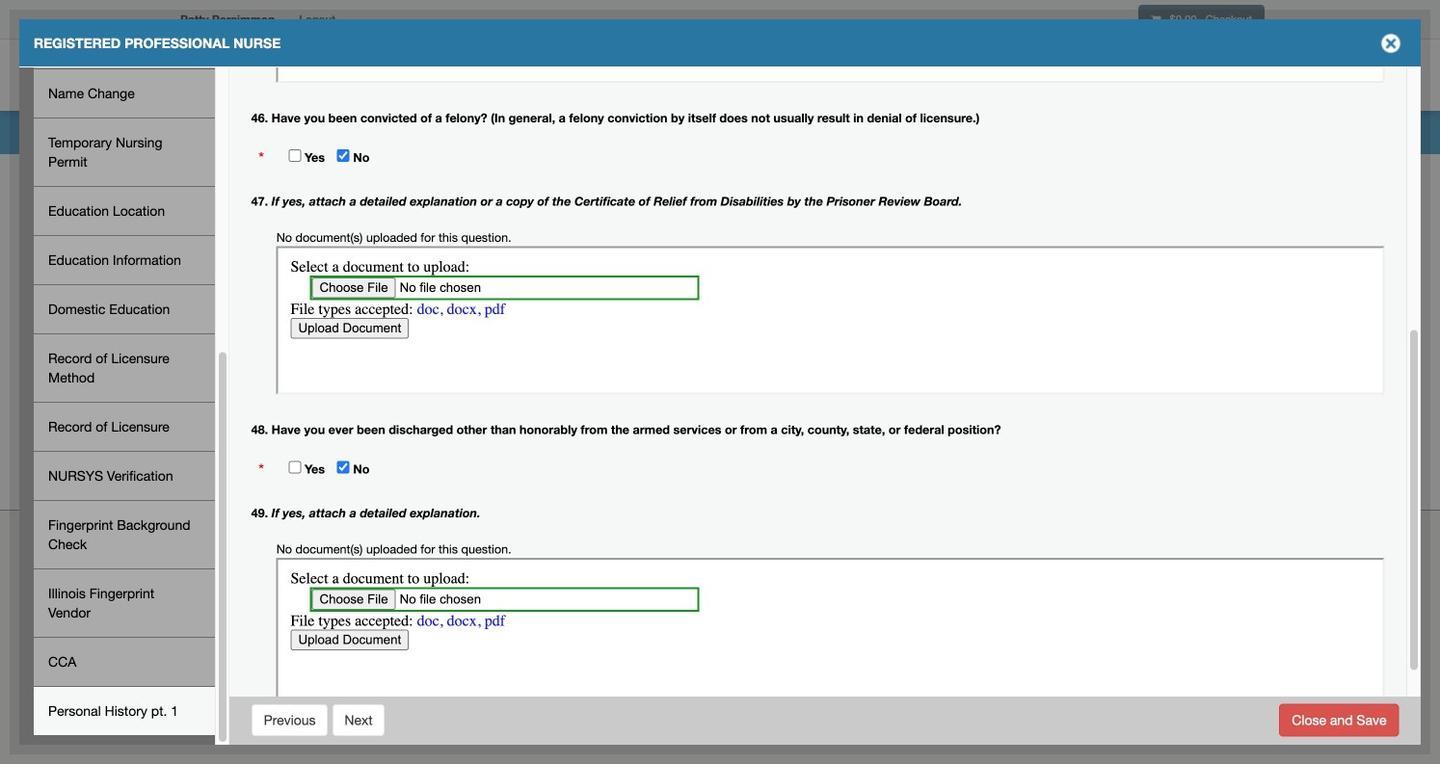 Task type: describe. For each thing, give the bounding box(es) containing it.
close window image
[[1376, 28, 1406, 59]]

shopping cart image
[[1151, 14, 1161, 25]]

2 chevron down image from the top
[[1228, 51, 1248, 71]]

illinois department of financial and professional regulation image
[[171, 43, 610, 105]]

1 chevron down image from the top
[[1228, 19, 1248, 40]]



Task type: locate. For each thing, give the bounding box(es) containing it.
3 chevron down image from the top
[[1228, 242, 1248, 262]]

None checkbox
[[289, 149, 301, 162]]

0 vertical spatial chevron down image
[[1228, 19, 1248, 40]]

chevron down image
[[1228, 0, 1248, 8]]

1 vertical spatial chevron down image
[[1228, 51, 1248, 71]]

None checkbox
[[337, 149, 350, 162], [289, 461, 301, 474], [337, 461, 350, 474], [337, 149, 350, 162], [289, 461, 301, 474], [337, 461, 350, 474]]

None button
[[251, 704, 328, 737], [332, 704, 385, 737], [1279, 704, 1399, 737], [251, 704, 328, 737], [332, 704, 385, 737], [1279, 704, 1399, 737]]

chevron down image
[[1228, 19, 1248, 40], [1228, 51, 1248, 71], [1228, 242, 1248, 262]]

2 vertical spatial chevron down image
[[1228, 242, 1248, 262]]



